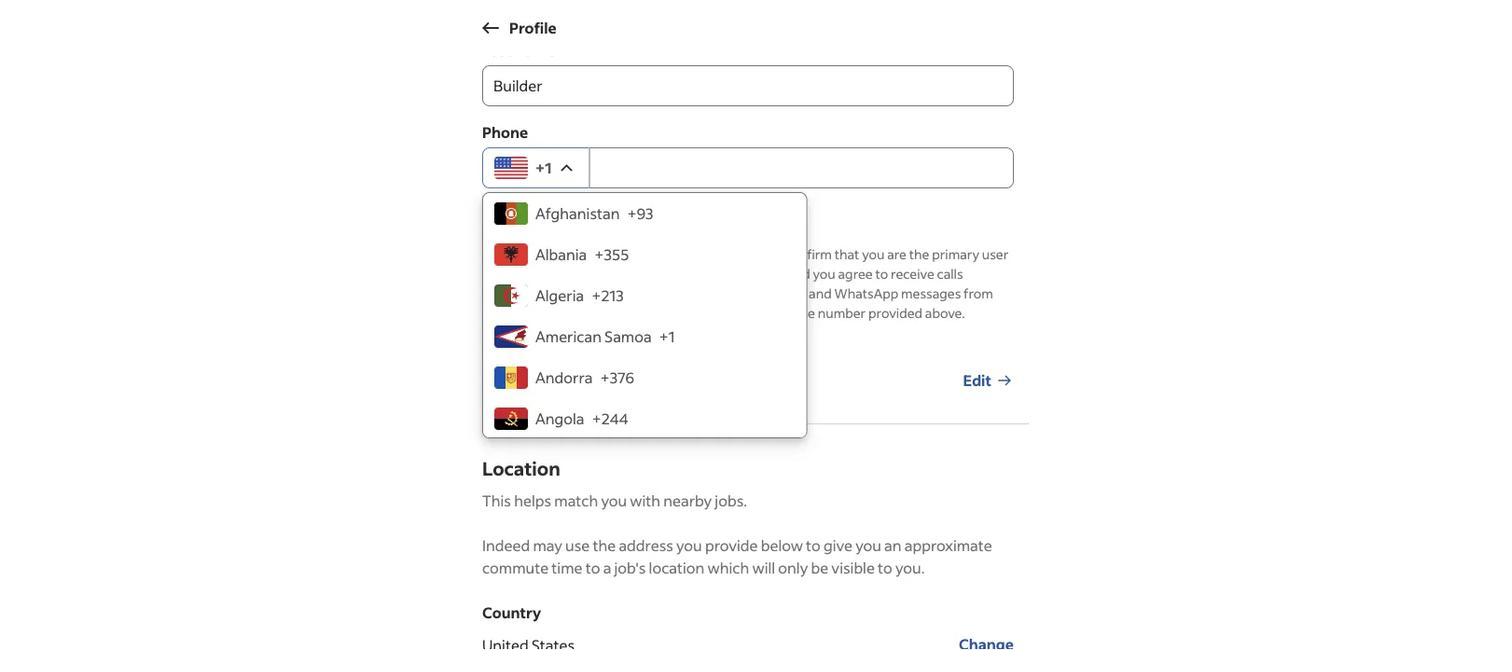 Task type: locate. For each thing, give the bounding box(es) containing it.
the
[[569, 246, 589, 263], [909, 246, 930, 263], [590, 265, 610, 282], [731, 305, 751, 321], [593, 536, 616, 555]]

last
[[482, 41, 513, 60]]

2 vertical spatial number
[[818, 305, 866, 321]]

indeed up commute
[[482, 536, 530, 555]]

use up time
[[565, 536, 590, 555]]

the left form
[[569, 246, 589, 263]]

profile link
[[471, 7, 569, 49]]

1 vertical spatial telephone
[[754, 305, 815, 321]]

number
[[582, 214, 637, 233], [677, 265, 725, 282], [818, 305, 866, 321]]

2 horizontal spatial number
[[818, 305, 866, 321]]

1 vertical spatial with
[[630, 491, 661, 510]]

1
[[669, 327, 675, 346]]

0 vertical spatial number
[[582, 214, 637, 233]]

which
[[708, 558, 749, 578]]

number up form
[[582, 214, 637, 233]]

last name
[[482, 41, 556, 60]]

the up the artificial
[[590, 265, 610, 282]]

nearby
[[664, 491, 712, 510]]

edit link
[[963, 360, 1014, 401]]

0 vertical spatial with
[[624, 246, 651, 263]]

profile
[[509, 18, 557, 37]]

list box
[[483, 193, 807, 439]]

telephone up or
[[613, 265, 674, 282]]

23@gmail.com
[[598, 371, 701, 390]]

+ for 213
[[592, 286, 601, 305]]

provided,
[[728, 265, 785, 282]]

with left 'nearby'
[[630, 491, 661, 510]]

an
[[885, 536, 902, 555]]

1 horizontal spatial telephone
[[754, 305, 815, 321]]

+ down show my number on indeed
[[595, 245, 604, 264]]

1 vertical spatial number
[[677, 265, 725, 282]]

and
[[482, 265, 505, 282], [787, 265, 810, 282], [809, 285, 832, 302], [527, 305, 550, 321]]

telephone down texts,
[[754, 305, 815, 321]]

0 vertical spatial telephone
[[613, 265, 674, 282]]

b0bth3builder2k
[[482, 371, 598, 390]]

this
[[482, 491, 511, 510]]

use inside the by submitting the form with this box checked, you confirm that you are the primary user and subscriber to the telephone number provided, and you agree to receive calls (including using artificial or pre-recorded voice), texts, and whatsapp messages from indeed and employers who use indeed at the telephone number provided above.
[[648, 305, 669, 321]]

albania
[[536, 245, 587, 264]]

to down an
[[878, 558, 893, 578]]

use inside indeed may use the address you provide below to give you an approximate commute time to a job's location which will only be visible to you.
[[565, 536, 590, 555]]

this helps match you with nearby jobs.
[[482, 491, 747, 510]]

give
[[824, 536, 853, 555]]

+
[[627, 204, 637, 223], [595, 245, 604, 264], [592, 286, 601, 305], [659, 327, 669, 346], [600, 368, 610, 387], [592, 409, 602, 428]]

0 horizontal spatial number
[[582, 214, 637, 233]]

the right "at"
[[731, 305, 751, 321]]

355
[[604, 245, 629, 264]]

messages
[[901, 285, 961, 302]]

213
[[601, 286, 624, 305]]

+ right andorra
[[600, 368, 610, 387]]

provided
[[869, 305, 923, 321]]

commute
[[482, 558, 549, 578]]

(including
[[482, 285, 542, 302]]

1 vertical spatial use
[[565, 536, 590, 555]]

you
[[759, 246, 782, 263], [862, 246, 885, 263], [813, 265, 836, 282], [601, 491, 627, 510], [676, 536, 702, 555], [856, 536, 882, 555]]

the up a
[[593, 536, 616, 555]]

use down pre-
[[648, 305, 669, 321]]

form
[[591, 246, 621, 263]]

you down 'confirm'
[[813, 265, 836, 282]]

user
[[982, 246, 1009, 263]]

and up texts,
[[787, 265, 810, 282]]

texts,
[[773, 285, 806, 302]]

1 horizontal spatial use
[[648, 305, 669, 321]]

albania + 355
[[536, 245, 629, 264]]

0 vertical spatial use
[[648, 305, 669, 321]]

with left this
[[624, 246, 651, 263]]

employers
[[552, 305, 616, 321]]

afghanistan + 93
[[536, 204, 654, 223]]

to up be
[[806, 536, 821, 555]]

this
[[653, 246, 675, 263]]

None field
[[482, 0, 1014, 24], [482, 65, 1014, 106], [482, 0, 1014, 24], [482, 65, 1014, 106]]

indeed inside indeed may use the address you provide below to give you an approximate commute time to a job's location which will only be visible to you.
[[482, 536, 530, 555]]

indeed may use the address you provide below to give you an approximate commute time to a job's location which will only be visible to you.
[[482, 536, 992, 578]]

afghanistan
[[536, 204, 620, 223]]

checked,
[[703, 246, 757, 263]]

with
[[624, 246, 651, 263], [630, 491, 661, 510]]

93
[[637, 204, 654, 223]]

Type phone number telephone field
[[589, 147, 1014, 188]]

indeed down (including
[[482, 305, 524, 321]]

number down whatsapp
[[818, 305, 866, 321]]

samoa
[[605, 327, 652, 346]]

artificial
[[581, 285, 629, 302]]

approximate
[[905, 536, 992, 555]]

and right texts,
[[809, 285, 832, 302]]

+ right angola
[[592, 409, 602, 428]]

show my number on indeed
[[516, 214, 709, 233]]

to
[[574, 265, 587, 282], [876, 265, 888, 282], [806, 536, 821, 555], [586, 558, 600, 578], [878, 558, 893, 578]]

that
[[835, 246, 860, 263]]

you up location at the left bottom
[[676, 536, 702, 555]]

244
[[602, 409, 628, 428]]

with inside the by submitting the form with this box checked, you confirm that you are the primary user and subscriber to the telephone number provided, and you agree to receive calls (including using artificial or pre-recorded voice), texts, and whatsapp messages from indeed and employers who use indeed at the telephone number provided above.
[[624, 246, 651, 263]]

box
[[678, 246, 701, 263]]

0 horizontal spatial use
[[565, 536, 590, 555]]

the inside indeed may use the address you provide below to give you an approximate commute time to a job's location which will only be visible to you.
[[593, 536, 616, 555]]

+ for 93
[[627, 204, 637, 223]]

number up recorded
[[677, 265, 725, 282]]

location
[[482, 456, 560, 480]]

use
[[648, 305, 669, 321], [565, 536, 590, 555]]

+ left on
[[627, 204, 637, 223]]

+ right using
[[592, 286, 601, 305]]

andorra
[[536, 368, 593, 387]]

below
[[761, 536, 803, 555]]

receive
[[891, 265, 935, 282]]



Task type: vqa. For each thing, say whether or not it's contained in the screenshot.
Change
no



Task type: describe. For each thing, give the bounding box(es) containing it.
match
[[554, 491, 598, 510]]

calls
[[937, 265, 963, 282]]

algeria
[[536, 286, 584, 305]]

or
[[632, 285, 645, 302]]

Show my number on Indeed checkbox
[[482, 213, 505, 235]]

show
[[516, 214, 555, 233]]

angola + 244
[[536, 409, 628, 428]]

indeed up the box
[[661, 214, 709, 233]]

using
[[545, 285, 578, 302]]

will
[[752, 558, 775, 578]]

angola
[[536, 409, 585, 428]]

submitting
[[500, 246, 566, 263]]

+ for 376
[[600, 368, 610, 387]]

provide
[[705, 536, 758, 555]]

american samoa + 1
[[536, 327, 675, 346]]

at
[[716, 305, 728, 321]]

location
[[649, 558, 705, 578]]

1 horizontal spatial number
[[677, 265, 725, 282]]

b0bth3builder2k 23@gmail.com
[[482, 371, 701, 390]]

you.
[[896, 558, 925, 578]]

be
[[811, 558, 829, 578]]

by submitting the form with this box checked, you confirm that you are the primary user and subscriber to the telephone number provided, and you agree to receive calls (including using artificial or pre-recorded voice), texts, and whatsapp messages from indeed and employers who use indeed at the telephone number provided above.
[[482, 246, 1009, 321]]

+ right samoa
[[659, 327, 669, 346]]

+ for 244
[[592, 409, 602, 428]]

the up receive in the top right of the page
[[909, 246, 930, 263]]

job's
[[614, 558, 646, 578]]

and down using
[[527, 305, 550, 321]]

above.
[[925, 305, 965, 321]]

recorded
[[674, 285, 729, 302]]

0 horizontal spatial telephone
[[613, 265, 674, 282]]

with for this
[[624, 246, 651, 263]]

with for nearby
[[630, 491, 661, 510]]

+ for 355
[[595, 245, 604, 264]]

from
[[964, 285, 994, 302]]

edit
[[963, 371, 992, 390]]

may
[[533, 536, 562, 555]]

algeria + 213
[[536, 286, 624, 305]]

jobs.
[[715, 491, 747, 510]]

subscriber
[[508, 265, 572, 282]]

and down the "by"
[[482, 265, 505, 282]]

country
[[482, 603, 541, 622]]

to down "albania + 355"
[[574, 265, 587, 282]]

on
[[640, 214, 658, 233]]

pre-
[[647, 285, 674, 302]]

address
[[619, 536, 674, 555]]

indeed down recorded
[[672, 305, 714, 321]]

list box containing afghanistan
[[483, 193, 807, 439]]

american
[[536, 327, 602, 346]]

you up the provided,
[[759, 246, 782, 263]]

confirm
[[785, 246, 832, 263]]

name
[[516, 41, 556, 60]]

you right 'match' at the left
[[601, 491, 627, 510]]

to down are
[[876, 265, 888, 282]]

a
[[603, 558, 611, 578]]

whatsapp
[[835, 285, 899, 302]]

you left an
[[856, 536, 882, 555]]

visible
[[832, 558, 875, 578]]

who
[[618, 305, 645, 321]]

andorra + 376
[[536, 368, 634, 387]]

376
[[610, 368, 634, 387]]

you left are
[[862, 246, 885, 263]]

helps
[[514, 491, 551, 510]]

phone
[[482, 123, 528, 142]]

time
[[552, 558, 583, 578]]

voice),
[[732, 285, 771, 302]]

my
[[558, 214, 579, 233]]

agree
[[838, 265, 873, 282]]

are
[[887, 246, 907, 263]]

only
[[778, 558, 808, 578]]

email
[[482, 339, 522, 358]]

to left a
[[586, 558, 600, 578]]

primary
[[932, 246, 980, 263]]

by
[[482, 246, 498, 263]]



